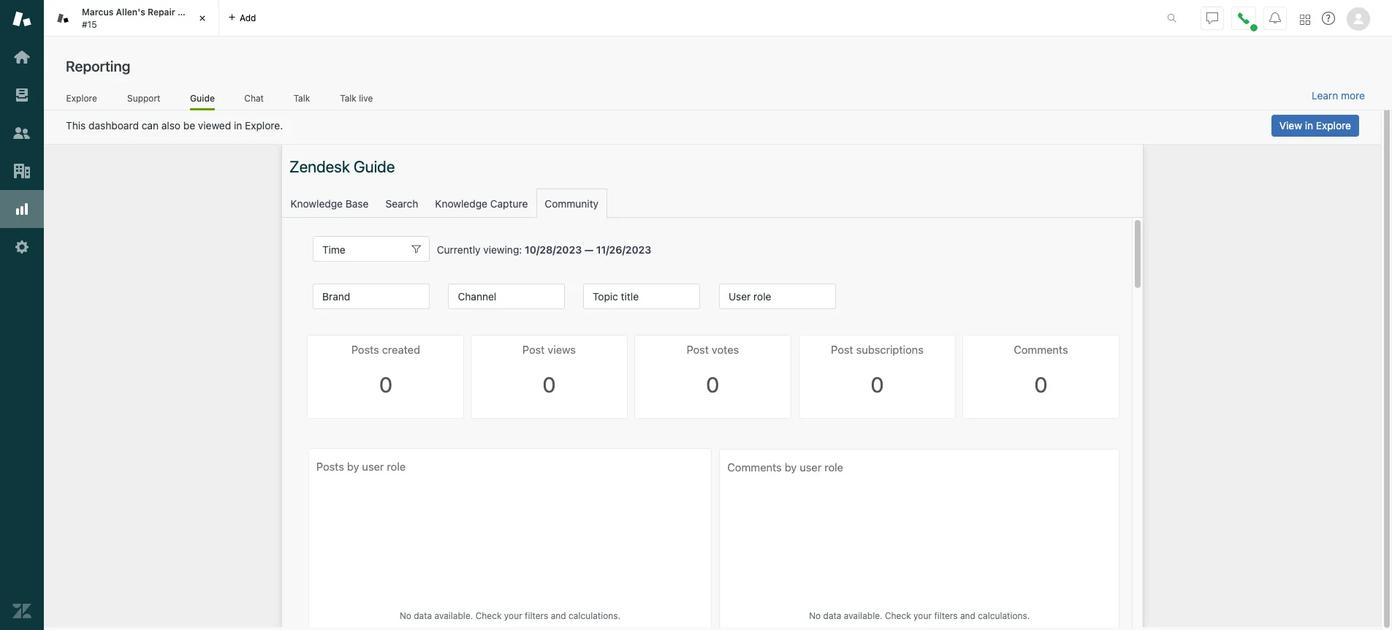 Task type: vqa. For each thing, say whether or not it's contained in the screenshot.
Organizations icon
yes



Task type: locate. For each thing, give the bounding box(es) containing it.
explore down learn more link
[[1316, 119, 1352, 132]]

reporting
[[66, 58, 130, 75]]

talk right chat
[[294, 93, 310, 104]]

admin image
[[12, 238, 31, 257]]

0 horizontal spatial explore
[[66, 93, 97, 104]]

also
[[161, 119, 181, 132]]

explore.
[[245, 119, 283, 132]]

explore inside button
[[1316, 119, 1352, 132]]

explore up this
[[66, 93, 97, 104]]

talk live link
[[340, 93, 374, 108]]

view in explore button
[[1272, 115, 1360, 137]]

in
[[234, 119, 242, 132], [1305, 119, 1314, 132]]

marcus allen's repair ticket #15
[[82, 7, 204, 30]]

support
[[127, 93, 160, 104]]

view
[[1280, 119, 1303, 132]]

support link
[[127, 93, 161, 108]]

ticket
[[178, 7, 204, 18]]

explore
[[66, 93, 97, 104], [1316, 119, 1352, 132]]

viewed
[[198, 119, 231, 132]]

this dashboard can also be viewed in explore.
[[66, 119, 283, 132]]

in right viewed
[[234, 119, 242, 132]]

1 vertical spatial explore
[[1316, 119, 1352, 132]]

tab containing marcus allen's repair ticket
[[44, 0, 219, 37]]

1 in from the left
[[234, 119, 242, 132]]

0 vertical spatial explore
[[66, 93, 97, 104]]

can
[[142, 119, 159, 132]]

add
[[240, 12, 256, 23]]

2 talk from the left
[[340, 93, 357, 104]]

learn
[[1312, 89, 1339, 102]]

0 horizontal spatial in
[[234, 119, 242, 132]]

close image
[[195, 11, 210, 26]]

talk for talk
[[294, 93, 310, 104]]

reporting image
[[12, 200, 31, 219]]

tab
[[44, 0, 219, 37]]

talk left live
[[340, 93, 357, 104]]

notifications image
[[1270, 12, 1281, 24]]

more
[[1341, 89, 1366, 102]]

add button
[[219, 0, 265, 36]]

1 horizontal spatial in
[[1305, 119, 1314, 132]]

in right view
[[1305, 119, 1314, 132]]

1 horizontal spatial talk
[[340, 93, 357, 104]]

this
[[66, 119, 86, 132]]

customers image
[[12, 124, 31, 143]]

1 horizontal spatial explore
[[1316, 119, 1352, 132]]

allen's
[[116, 7, 145, 18]]

zendesk image
[[12, 602, 31, 621]]

view in explore
[[1280, 119, 1352, 132]]

talk
[[294, 93, 310, 104], [340, 93, 357, 104]]

1 talk from the left
[[294, 93, 310, 104]]

0 horizontal spatial talk
[[294, 93, 310, 104]]

talk link
[[293, 93, 310, 108]]

explore link
[[66, 93, 97, 108]]

2 in from the left
[[1305, 119, 1314, 132]]



Task type: describe. For each thing, give the bounding box(es) containing it.
chat
[[244, 93, 264, 104]]

views image
[[12, 86, 31, 105]]

learn more link
[[1312, 89, 1366, 102]]

guide link
[[190, 93, 215, 110]]

marcus
[[82, 7, 114, 18]]

button displays agent's chat status as invisible. image
[[1207, 12, 1219, 24]]

chat link
[[244, 93, 264, 108]]

main element
[[0, 0, 44, 630]]

dashboard
[[89, 119, 139, 132]]

zendesk support image
[[12, 10, 31, 29]]

organizations image
[[12, 162, 31, 181]]

zendesk products image
[[1300, 14, 1311, 24]]

talk live
[[340, 93, 373, 104]]

be
[[183, 119, 195, 132]]

tabs tab list
[[44, 0, 1152, 37]]

get help image
[[1322, 12, 1336, 25]]

repair
[[148, 7, 175, 18]]

get started image
[[12, 48, 31, 67]]

talk for talk live
[[340, 93, 357, 104]]

live
[[359, 93, 373, 104]]

guide
[[190, 93, 215, 104]]

learn more
[[1312, 89, 1366, 102]]

in inside button
[[1305, 119, 1314, 132]]

#15
[[82, 19, 97, 30]]



